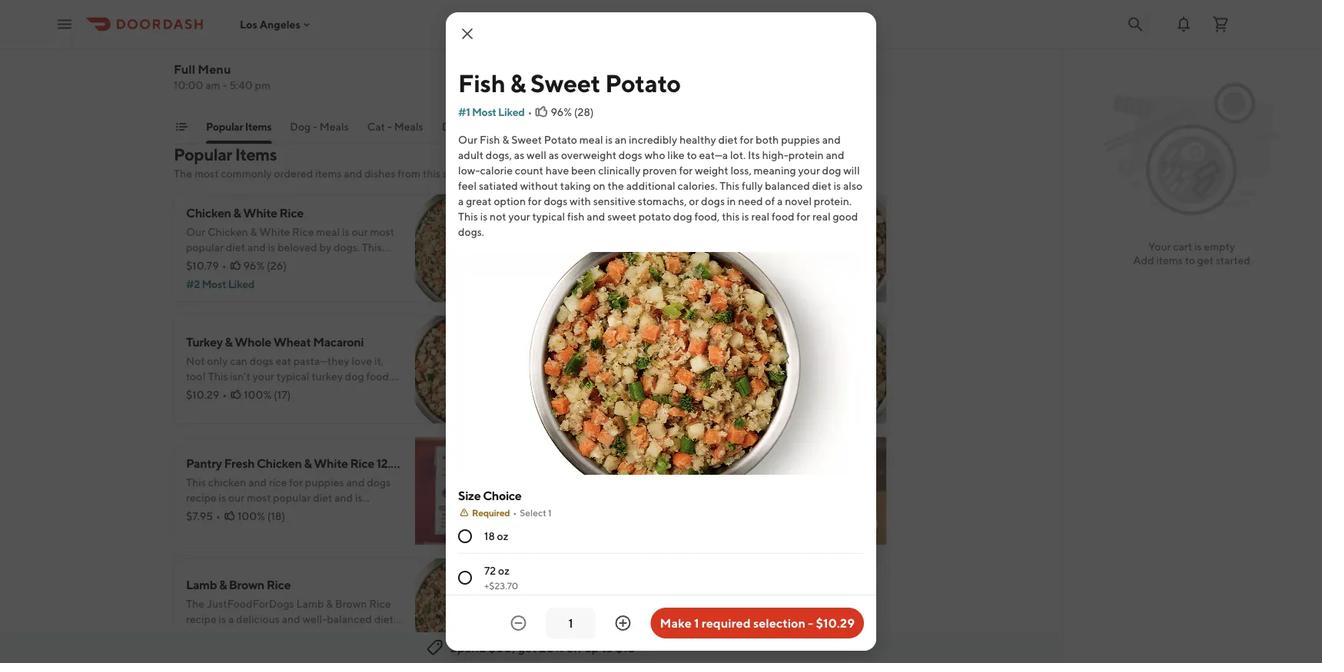 Task type: describe. For each thing, give the bounding box(es) containing it.
100% for russet
[[603, 259, 630, 272]]

commonly
[[221, 167, 272, 180]]

choice
[[483, 489, 522, 503]]

2 horizontal spatial 12.5
[[800, 578, 821, 592]]

(24)
[[633, 259, 653, 272]]

100% (24)
[[603, 259, 653, 272]]

2 a from the left
[[777, 195, 783, 208]]

or
[[689, 195, 699, 208]]

fresh for turkey
[[587, 578, 617, 592]]

pantry for pantry fresh turkey & whole wheat macaroni 12.5 oz
[[549, 578, 585, 592]]

$10.79 •
[[186, 259, 226, 272]]

pantry fresh chicken & white rice 12.5 oz image
[[415, 437, 524, 546]]

also
[[843, 180, 863, 192]]

none radio inside size choice group
[[458, 571, 472, 585]]

required
[[472, 507, 510, 518]]

1 vertical spatial fish & sweet potato
[[549, 327, 657, 342]]

for down like
[[679, 164, 693, 177]]

100% for whole
[[244, 389, 272, 401]]

add for pantry fresh chicken & white rice 12.5 oz
[[485, 518, 506, 530]]

fresh for chicken
[[224, 456, 255, 471]]

and inside popular items the most commonly ordered items and dishes from this store
[[344, 167, 362, 180]]

dog - meals
[[290, 120, 349, 133]]

feel
[[458, 180, 477, 192]]

1 horizontal spatial wheat
[[707, 578, 744, 592]]

• for beef & russet potato
[[581, 259, 586, 272]]

0 vertical spatial wheat
[[273, 335, 311, 349]]

$10.29 for fish
[[549, 381, 582, 394]]

turkey & whole wheat macaroni
[[186, 335, 364, 349]]

snacks
[[471, 120, 506, 133]]

fresh for beef
[[587, 456, 617, 471]]

pm
[[255, 79, 271, 91]]

is left the also
[[834, 180, 841, 192]]

lamb & brown rice image
[[415, 558, 524, 663]]

cat - meals
[[367, 120, 423, 133]]

to inside our fish & sweet potato meal is an incredibly healthy diet for both puppies and adult dogs, as well as overweight dogs who like to eat—a lot. its high-protein and low-calorie count have been clinically proven for weight loss, meaning your dog will feel satiated without taking on the additional calories. this fully balanced diet is also a great option for dogs with sensitive stomachs, or dogs in need of a novel protein. this is not your typical fish and sweet potato dog food, this is real food for real good dogs.
[[687, 149, 697, 161]]

1 real from the left
[[752, 210, 770, 223]]

dog for dog - retail
[[524, 120, 545, 133]]

(17)
[[274, 389, 291, 401]]

dog for dog - meals
[[290, 120, 311, 133]]

your cart is empty add items to get started
[[1133, 240, 1251, 267]]

100% (17)
[[244, 389, 291, 401]]

items for popular items
[[245, 120, 272, 133]]

chicken & white rice
[[186, 206, 304, 220]]

an
[[615, 133, 627, 146]]

meal
[[580, 133, 603, 146]]

add for chicken & white rice
[[485, 275, 506, 288]]

brown
[[229, 578, 264, 592]]

is left not
[[480, 210, 488, 223]]

1 horizontal spatial white
[[314, 456, 348, 471]]

on
[[593, 180, 606, 192]]

+$23.70
[[484, 580, 518, 591]]

our
[[458, 133, 478, 146]]

$10.29 • for fish
[[549, 381, 590, 394]]

need
[[738, 195, 763, 208]]

cat - meals button
[[367, 119, 423, 144]]

dog - snacks button
[[442, 119, 506, 144]]

stomachs,
[[638, 195, 687, 208]]

1 horizontal spatial chicken
[[257, 456, 302, 471]]

food,
[[695, 210, 720, 223]]

novel
[[785, 195, 812, 208]]

• for chicken & white rice
[[222, 259, 226, 272]]

popular for popular items the most commonly ordered items and dishes from this store
[[174, 145, 232, 165]]

$12.79 •
[[186, 632, 225, 644]]

food
[[772, 210, 795, 223]]

Item Search search field
[[666, 72, 875, 89]]

popular for popular items
[[206, 120, 243, 133]]

not
[[490, 210, 506, 223]]

96% for fish & sweet potato
[[607, 381, 628, 394]]

additional
[[626, 180, 676, 192]]

healthy
[[680, 133, 716, 146]]

18 oz
[[484, 530, 509, 543]]

2 vertical spatial sweet
[[584, 327, 618, 342]]

size
[[458, 489, 481, 503]]

up
[[585, 641, 599, 655]]

pantry fresh beef & russet potato 12.5 oz image
[[778, 437, 887, 546]]

its
[[748, 149, 760, 161]]

0 horizontal spatial dog
[[673, 210, 692, 223]]

most for fish & sweet potato
[[563, 399, 587, 412]]

0 vertical spatial sweet
[[531, 68, 601, 97]]

1 horizontal spatial this
[[720, 180, 740, 192]]

pantry for pantry fresh chicken & white rice 12.5 oz
[[186, 456, 222, 471]]

sweet
[[607, 210, 637, 223]]

am
[[205, 79, 220, 91]]

1 horizontal spatial turkey
[[620, 578, 656, 592]]

fish & sweet potato image
[[778, 315, 887, 424]]

0 horizontal spatial your
[[508, 210, 530, 223]]

liked for beef & russet potato
[[591, 278, 617, 291]]

1 horizontal spatial beef
[[620, 456, 645, 471]]

have
[[546, 164, 569, 177]]

$8.45
[[549, 510, 578, 523]]

add button for pantry fresh turkey & whole wheat macaroni 12.5 oz
[[838, 633, 878, 658]]

96% (26)
[[243, 259, 287, 272]]

96% inside the fish & sweet potato dialog
[[551, 106, 572, 118]]

72
[[484, 565, 496, 577]]

#2 most liked
[[186, 278, 255, 291]]

fully
[[742, 180, 763, 192]]

0 horizontal spatial chicken
[[186, 206, 231, 220]]

0 horizontal spatial turkey
[[186, 335, 223, 349]]

1 horizontal spatial dog
[[822, 164, 841, 177]]

100% (9)
[[242, 632, 286, 644]]

most for beef & russet potato
[[565, 278, 589, 291]]

beef & russet potato
[[549, 206, 663, 220]]

angeles
[[260, 18, 301, 31]]

#1 most liked inside the fish & sweet potato dialog
[[458, 106, 525, 118]]

72 oz +$23.70
[[484, 565, 518, 591]]

items inside your cart is empty add items to get started
[[1157, 254, 1183, 267]]

pantry fresh chicken & white rice 12.5 oz
[[186, 456, 413, 471]]

good
[[833, 210, 858, 223]]

lamb
[[186, 578, 217, 592]]

add button for chicken & white rice
[[475, 269, 515, 294]]

and up will
[[826, 149, 845, 161]]

calorie
[[480, 164, 513, 177]]

make 1 required selection - $10.29 button
[[651, 608, 864, 639]]

add for pantry fresh turkey & whole wheat macaroni 12.5 oz
[[848, 639, 869, 652]]

potato
[[639, 210, 671, 223]]

1 vertical spatial #1 most liked
[[549, 399, 615, 412]]

without
[[520, 180, 558, 192]]

dogs,
[[486, 149, 512, 161]]

2 horizontal spatial dogs
[[701, 195, 725, 208]]

taking
[[560, 180, 591, 192]]

dog - meals button
[[290, 119, 349, 144]]

$50,
[[489, 641, 515, 655]]

los angeles button
[[240, 18, 313, 31]]

1 horizontal spatial your
[[798, 164, 820, 177]]

lamb & brown rice
[[186, 578, 291, 592]]

$12.79
[[186, 632, 217, 644]]

protein
[[789, 149, 824, 161]]

is inside your cart is empty add items to get started
[[1195, 240, 1202, 253]]

fish & sweet potato dialog
[[446, 12, 876, 663]]

0 vertical spatial whole
[[235, 335, 271, 349]]

add for fish & sweet potato
[[848, 396, 869, 409]]

rice for lamb & brown rice
[[267, 578, 291, 592]]

for down the without on the left top of page
[[528, 195, 542, 208]]

make 1 required selection - $10.29
[[660, 616, 855, 631]]

menu
[[198, 62, 231, 76]]

this inside our fish & sweet potato meal is an incredibly healthy diet for both puppies and adult dogs, as well as overweight dogs who like to eat—a lot. its high-protein and low-calorie count have been clinically proven for weight loss, meaning your dog will feel satiated without taking on the additional calories. this fully balanced diet is also a great option for dogs with sensitive stomachs, or dogs in need of a novel protein. this is not your typical fish and sweet potato dog food, this is real food for real good dogs.
[[722, 210, 740, 223]]

0 horizontal spatial diet
[[718, 133, 738, 146]]

spend
[[450, 641, 486, 655]]

100% for chicken
[[238, 510, 265, 523]]

to for your cart is empty add items to get started
[[1185, 254, 1195, 267]]

calories.
[[678, 180, 718, 192]]



Task type: vqa. For each thing, say whether or not it's contained in the screenshot.
the "$12.79"
yes



Task type: locate. For each thing, give the bounding box(es) containing it.
as left well
[[514, 149, 525, 161]]

0 horizontal spatial #1
[[458, 106, 470, 118]]

0 horizontal spatial get
[[518, 641, 537, 655]]

0 horizontal spatial wheat
[[273, 335, 311, 349]]

for down novel
[[797, 210, 810, 223]]

turkey & whole wheat macaroni image
[[415, 315, 524, 424]]

get inside your cart is empty add items to get started
[[1197, 254, 1214, 267]]

turkey down #2
[[186, 335, 223, 349]]

0 vertical spatial macaroni
[[313, 335, 364, 349]]

&
[[510, 68, 526, 97], [502, 133, 509, 146], [233, 206, 241, 220], [577, 206, 584, 220], [574, 327, 582, 342], [225, 335, 233, 349], [304, 456, 312, 471], [647, 456, 655, 471], [219, 578, 227, 592], [658, 578, 666, 592]]

- inside the fish & sweet potato dialog
[[808, 616, 814, 631]]

los angeles
[[240, 18, 301, 31]]

100% left (9)
[[242, 632, 270, 644]]

pantry up $8.45
[[549, 456, 585, 471]]

0 horizontal spatial real
[[752, 210, 770, 223]]

cart
[[1173, 240, 1192, 253]]

sweet inside our fish & sweet potato meal is an incredibly healthy diet for both puppies and adult dogs, as well as overweight dogs who like to eat—a lot. its high-protein and low-calorie count have been clinically proven for weight loss, meaning your dog will feel satiated without taking on the additional calories. this fully balanced diet is also a great option for dogs with sensitive stomachs, or dogs in need of a novel protein. this is not your typical fish and sweet potato dog food, this is real food for real good dogs.
[[511, 133, 542, 146]]

pantry fresh turkey & whole wheat macaroni 12.5 oz image
[[778, 558, 887, 663]]

items down your
[[1157, 254, 1183, 267]]

items inside popular items the most commonly ordered items and dishes from this store
[[235, 145, 277, 165]]

1 vertical spatial macaroni
[[747, 578, 797, 592]]

0 vertical spatial this
[[423, 167, 441, 180]]

selection
[[753, 616, 806, 631]]

items
[[245, 120, 272, 133], [235, 145, 277, 165]]

0 horizontal spatial 96% (28)
[[551, 106, 594, 118]]

1 horizontal spatial a
[[777, 195, 783, 208]]

and
[[822, 133, 841, 146], [826, 149, 845, 161], [344, 167, 362, 180], [587, 210, 605, 223]]

100% for brown
[[242, 632, 270, 644]]

whole up make
[[668, 578, 705, 592]]

• for turkey & whole wheat macaroni
[[222, 389, 227, 401]]

0 horizontal spatial $10.29
[[186, 389, 219, 401]]

popular inside popular items the most commonly ordered items and dishes from this store
[[174, 145, 232, 165]]

- left retail
[[547, 120, 552, 133]]

dogs.
[[458, 226, 484, 238]]

0 horizontal spatial this
[[423, 167, 441, 180]]

$10.29 • for turkey
[[186, 389, 227, 401]]

0 vertical spatial diet
[[718, 133, 738, 146]]

1 vertical spatial #1
[[549, 399, 561, 412]]

ordered
[[274, 167, 313, 180]]

potato
[[605, 68, 681, 97], [544, 133, 577, 146], [626, 206, 663, 220], [620, 327, 657, 342], [697, 456, 734, 471]]

from
[[398, 167, 421, 180]]

(9)
[[272, 632, 286, 644]]

dogs up food,
[[701, 195, 725, 208]]

your down option
[[508, 210, 530, 223]]

dog up our
[[442, 120, 462, 133]]

1 right select
[[548, 507, 552, 518]]

sweet up well
[[511, 133, 542, 146]]

meals for dog - meals
[[320, 120, 349, 133]]

get left 20%
[[518, 641, 537, 655]]

1 vertical spatial wheat
[[707, 578, 744, 592]]

0 horizontal spatial a
[[458, 195, 464, 208]]

1 horizontal spatial dog
[[442, 120, 462, 133]]

12.5 for potato
[[736, 456, 757, 471]]

96% for chicken & white rice
[[243, 259, 265, 272]]

diet up lot.
[[718, 133, 738, 146]]

#3 most liked
[[549, 278, 617, 291]]

0 vertical spatial 96%
[[551, 106, 572, 118]]

2 horizontal spatial 96%
[[607, 381, 628, 394]]

1 horizontal spatial items
[[1157, 254, 1183, 267]]

#3
[[549, 278, 563, 291]]

this inside popular items the most commonly ordered items and dishes from this store
[[423, 167, 441, 180]]

most inside the fish & sweet potato dialog
[[472, 106, 496, 118]]

your down protein
[[798, 164, 820, 177]]

turkey up increase quantity by 1 'image'
[[620, 578, 656, 592]]

pantry for pantry fresh beef & russet potato 12.5 oz
[[549, 456, 585, 471]]

0 vertical spatial to
[[687, 149, 697, 161]]

1 vertical spatial get
[[518, 641, 537, 655]]

$7.95 left 100% (18)
[[186, 510, 213, 523]]

0 horizontal spatial to
[[602, 641, 613, 655]]

beef & russet potato image
[[778, 194, 887, 303]]

a down feel
[[458, 195, 464, 208]]

1 horizontal spatial $10.29 •
[[549, 381, 590, 394]]

select
[[520, 507, 546, 518]]

(28) inside the fish & sweet potato dialog
[[574, 106, 594, 118]]

fish & sweet potato inside dialog
[[458, 68, 681, 97]]

1 horizontal spatial meals
[[394, 120, 423, 133]]

add for lamb & brown rice
[[485, 639, 506, 652]]

chicken & white rice image
[[415, 194, 524, 303]]

macaroni
[[313, 335, 364, 349], [747, 578, 797, 592]]

dog for dog - snacks
[[442, 120, 462, 133]]

dog inside "button"
[[290, 120, 311, 133]]

0 vertical spatial popular
[[206, 120, 243, 133]]

los
[[240, 18, 257, 31]]

make
[[660, 616, 692, 631]]

- for dog - retail
[[547, 120, 552, 133]]

(26)
[[267, 259, 287, 272]]

is down the need
[[742, 210, 749, 223]]

(28)
[[574, 106, 594, 118], [630, 381, 650, 394]]

this right "from" in the left top of the page
[[423, 167, 441, 180]]

great
[[466, 195, 492, 208]]

- for dog - meals
[[313, 120, 318, 133]]

as up have on the top left of the page
[[549, 149, 559, 161]]

adult
[[458, 149, 484, 161]]

protein.
[[814, 195, 852, 208]]

20%
[[539, 641, 564, 655]]

dog up well
[[524, 120, 545, 133]]

count
[[515, 164, 543, 177]]

wheat up (17) on the left
[[273, 335, 311, 349]]

fish
[[567, 210, 585, 223]]

96% (28) inside the fish & sweet potato dialog
[[551, 106, 594, 118]]

off
[[567, 641, 582, 655]]

0 vertical spatial turkey
[[186, 335, 223, 349]]

18 oz radio
[[458, 530, 472, 544]]

1 vertical spatial dog
[[673, 210, 692, 223]]

rice for chicken & white rice
[[279, 206, 304, 220]]

liked for chicken & white rice
[[228, 278, 255, 291]]

3 dog from the left
[[524, 120, 545, 133]]

dogs down an
[[619, 149, 642, 161]]

meals inside 'button'
[[394, 120, 423, 133]]

and up protein
[[822, 133, 841, 146]]

1 vertical spatial russet
[[657, 456, 695, 471]]

0 horizontal spatial 96%
[[243, 259, 265, 272]]

1 meals from the left
[[320, 120, 349, 133]]

0 horizontal spatial beef
[[549, 206, 575, 220]]

meals up popular items the most commonly ordered items and dishes from this store in the top of the page
[[320, 120, 349, 133]]

fish up snacks
[[458, 68, 505, 97]]

2 vertical spatial rice
[[267, 578, 291, 592]]

like
[[668, 149, 685, 161]]

$7.95 left up
[[549, 632, 576, 644]]

add button for pantry fresh chicken & white rice 12.5 oz
[[475, 512, 515, 537]]

wheat up required at right bottom
[[707, 578, 744, 592]]

who
[[645, 149, 665, 161]]

add inside your cart is empty add items to get started
[[1133, 254, 1154, 267]]

$15
[[616, 641, 635, 655]]

to for spend $50, get 20% off up to $15
[[602, 641, 613, 655]]

100%
[[603, 259, 630, 272], [244, 389, 272, 401], [238, 510, 265, 523], [242, 632, 270, 644]]

pantry up current quantity is 1 'number field'
[[549, 578, 585, 592]]

popular items
[[206, 120, 272, 133]]

fish down snacks
[[480, 133, 500, 146]]

loss,
[[731, 164, 752, 177]]

is right cart
[[1195, 240, 1202, 253]]

1 horizontal spatial to
[[687, 149, 697, 161]]

add button for fish & sweet potato
[[838, 391, 878, 415]]

meals inside "button"
[[320, 120, 349, 133]]

to inside your cart is empty add items to get started
[[1185, 254, 1195, 267]]

- up popular items the most commonly ordered items and dishes from this store in the top of the page
[[313, 120, 318, 133]]

- up our
[[465, 120, 469, 133]]

meals
[[320, 120, 349, 133], [394, 120, 423, 133]]

to down cart
[[1185, 254, 1195, 267]]

2 as from the left
[[549, 149, 559, 161]]

real down of
[[752, 210, 770, 223]]

to right like
[[687, 149, 697, 161]]

- for cat - meals
[[387, 120, 392, 133]]

overweight
[[561, 149, 617, 161]]

2 meals from the left
[[394, 120, 423, 133]]

for
[[740, 133, 754, 146], [679, 164, 693, 177], [528, 195, 542, 208], [797, 210, 810, 223]]

1 horizontal spatial russet
[[657, 456, 695, 471]]

this
[[423, 167, 441, 180], [722, 210, 740, 223]]

1 horizontal spatial $10.29
[[549, 381, 582, 394]]

1 vertical spatial items
[[1157, 254, 1183, 267]]

the
[[608, 180, 624, 192]]

dog up popular items the most commonly ordered items and dishes from this store in the top of the page
[[290, 120, 311, 133]]

2 vertical spatial fish
[[549, 327, 572, 342]]

been
[[571, 164, 596, 177]]

0 horizontal spatial white
[[243, 206, 277, 220]]

fish down #3
[[549, 327, 572, 342]]

- inside full menu 10:00 am - 5:40 pm
[[223, 79, 227, 91]]

0 horizontal spatial macaroni
[[313, 335, 364, 349]]

0 horizontal spatial items
[[315, 167, 342, 180]]

• for fish & sweet potato
[[585, 381, 590, 394]]

1 vertical spatial diet
[[812, 180, 832, 192]]

sensitive
[[593, 195, 636, 208]]

high-
[[762, 149, 789, 161]]

0 vertical spatial this
[[720, 180, 740, 192]]

0 vertical spatial chicken
[[186, 206, 231, 220]]

dog down or
[[673, 210, 692, 223]]

1 horizontal spatial macaroni
[[747, 578, 797, 592]]

option
[[494, 195, 526, 208]]

- inside "button"
[[313, 120, 318, 133]]

decrease quantity by 1 image
[[509, 614, 528, 633]]

popular down am
[[206, 120, 243, 133]]

100% left (18)
[[238, 510, 265, 523]]

chicken up (18)
[[257, 456, 302, 471]]

both
[[756, 133, 779, 146]]

dog inside 'button'
[[442, 120, 462, 133]]

1 a from the left
[[458, 195, 464, 208]]

#1 inside the fish & sweet potato dialog
[[458, 106, 470, 118]]

2 horizontal spatial to
[[1185, 254, 1195, 267]]

0 vertical spatial items
[[245, 120, 272, 133]]

liked for fish & sweet potato
[[589, 399, 615, 412]]

1 inside size choice group
[[548, 507, 552, 518]]

0 vertical spatial rice
[[279, 206, 304, 220]]

pantry up $7.95 •
[[186, 456, 222, 471]]

satiated
[[479, 180, 518, 192]]

add button for lamb & brown rice
[[475, 633, 515, 658]]

$7.95 •
[[186, 510, 221, 523]]

potato inside our fish & sweet potato meal is an incredibly healthy diet for both puppies and adult dogs, as well as overweight dogs who like to eat—a lot. its high-protein and low-calorie count have been clinically proven for weight loss, meaning your dog will feel satiated without taking on the additional calories. this fully balanced diet is also a great option for dogs with sensitive stomachs, or dogs in need of a novel protein. this is not your typical fish and sweet potato dog food, this is real food for real good dogs.
[[544, 133, 577, 146]]

the
[[174, 167, 192, 180]]

meals right cat on the left top of page
[[394, 120, 423, 133]]

whole
[[235, 335, 271, 349], [668, 578, 705, 592]]

1 vertical spatial whole
[[668, 578, 705, 592]]

oz
[[400, 456, 413, 471], [759, 456, 772, 471], [497, 530, 509, 543], [498, 565, 510, 577], [823, 578, 836, 592]]

meals for cat - meals
[[394, 120, 423, 133]]

0 horizontal spatial (28)
[[574, 106, 594, 118]]

1 vertical spatial fish
[[480, 133, 500, 146]]

items right ordered
[[315, 167, 342, 180]]

add button for beef & russet potato
[[838, 269, 878, 294]]

2 horizontal spatial dog
[[524, 120, 545, 133]]

1 vertical spatial this
[[722, 210, 740, 223]]

1 inside make 1 required selection - $10.29 button
[[694, 616, 699, 631]]

$10.29 •
[[549, 381, 590, 394], [186, 389, 227, 401]]

1 vertical spatial rice
[[350, 456, 374, 471]]

with
[[570, 195, 591, 208]]

for up its on the top right of page
[[740, 133, 754, 146]]

0 vertical spatial beef
[[549, 206, 575, 220]]

this up in
[[720, 180, 740, 192]]

0 vertical spatial white
[[243, 206, 277, 220]]

dog - retail button
[[524, 119, 582, 144]]

sweet down #3 most liked
[[584, 327, 618, 342]]

dogs up typical
[[544, 195, 568, 208]]

0 horizontal spatial this
[[458, 210, 478, 223]]

oz inside 72 oz +$23.70
[[498, 565, 510, 577]]

fish & sweet potato down #3 most liked
[[549, 327, 657, 342]]

18
[[484, 530, 495, 543]]

- right cat on the left top of page
[[387, 120, 392, 133]]

• for lamb & brown rice
[[220, 632, 225, 644]]

will
[[844, 164, 860, 177]]

- for dog - snacks
[[465, 120, 469, 133]]

1 vertical spatial your
[[508, 210, 530, 223]]

required
[[702, 616, 751, 631]]

5:40
[[229, 79, 253, 91]]

1 vertical spatial $7.95
[[549, 632, 576, 644]]

• for pantry fresh chicken & white rice 12.5 oz
[[216, 510, 221, 523]]

$10.29 for turkey
[[186, 389, 219, 401]]

- right am
[[223, 79, 227, 91]]

1 vertical spatial 96%
[[243, 259, 265, 272]]

100% (18)
[[238, 510, 285, 523]]

and right fish
[[587, 210, 605, 223]]

is
[[605, 133, 613, 146], [834, 180, 841, 192], [480, 210, 488, 223], [742, 210, 749, 223], [1195, 240, 1202, 253]]

2 dog from the left
[[442, 120, 462, 133]]

$7.95 for $7.95 •
[[186, 510, 213, 523]]

a right of
[[777, 195, 783, 208]]

whole up 100% (17)
[[235, 335, 271, 349]]

proven
[[643, 164, 677, 177]]

0 horizontal spatial as
[[514, 149, 525, 161]]

0 vertical spatial (28)
[[574, 106, 594, 118]]

1 horizontal spatial this
[[722, 210, 740, 223]]

1 vertical spatial items
[[235, 145, 277, 165]]

None radio
[[458, 571, 472, 585]]

incredibly
[[629, 133, 677, 146]]

100% left (17) on the left
[[244, 389, 272, 401]]

popular items the most commonly ordered items and dishes from this store
[[174, 145, 467, 180]]

and left dishes
[[344, 167, 362, 180]]

0 horizontal spatial dog
[[290, 120, 311, 133]]

1 vertical spatial this
[[458, 210, 478, 223]]

100% left (24)
[[603, 259, 630, 272]]

sweet
[[531, 68, 601, 97], [511, 133, 542, 146], [584, 327, 618, 342]]

0 items, open order cart image
[[1212, 15, 1230, 33]]

add
[[1133, 254, 1154, 267], [485, 275, 506, 288], [848, 275, 869, 288], [848, 396, 869, 409], [485, 518, 506, 530], [485, 639, 506, 652], [848, 639, 869, 652]]

add for beef & russet potato
[[848, 275, 869, 288]]

0 vertical spatial fish
[[458, 68, 505, 97]]

items up commonly
[[235, 145, 277, 165]]

store
[[443, 167, 467, 180]]

dog left will
[[822, 164, 841, 177]]

open menu image
[[55, 15, 74, 33]]

1 horizontal spatial $7.95
[[549, 632, 576, 644]]

size choice group
[[458, 487, 864, 603]]

Current quantity is 1 number field
[[556, 615, 586, 632]]

dog
[[290, 120, 311, 133], [442, 120, 462, 133], [524, 120, 545, 133]]

• inside size choice group
[[513, 507, 517, 518]]

get down empty
[[1197, 254, 1214, 267]]

low-
[[458, 164, 480, 177]]

increase quantity by 1 image
[[614, 614, 632, 633]]

0 vertical spatial fish & sweet potato
[[458, 68, 681, 97]]

1 vertical spatial (28)
[[630, 381, 650, 394]]

dog - snacks
[[442, 120, 506, 133]]

$10.29 inside button
[[816, 616, 855, 631]]

1 horizontal spatial 1
[[694, 616, 699, 631]]

spend $50, get 20% off up to $15
[[450, 641, 635, 655]]

real down the "protein."
[[813, 210, 831, 223]]

to right up
[[602, 641, 613, 655]]

most for chicken & white rice
[[202, 278, 226, 291]]

your
[[1149, 240, 1171, 253]]

items for popular items the most commonly ordered items and dishes from this store
[[235, 145, 277, 165]]

0 vertical spatial $7.95
[[186, 510, 213, 523]]

0 horizontal spatial 1
[[548, 507, 552, 518]]

0 vertical spatial #1
[[458, 106, 470, 118]]

is left an
[[605, 133, 613, 146]]

0 vertical spatial 96% (28)
[[551, 106, 594, 118]]

& inside our fish & sweet potato meal is an incredibly healthy diet for both puppies and adult dogs, as well as overweight dogs who like to eat—a lot. its high-protein and low-calorie count have been clinically proven for weight loss, meaning your dog will feel satiated without taking on the additional calories. this fully balanced diet is also a great option for dogs with sensitive stomachs, or dogs in need of a novel protein. this is not your typical fish and sweet potato dog food, this is real food for real good dogs.
[[502, 133, 509, 146]]

1 horizontal spatial dogs
[[619, 149, 642, 161]]

liked inside the fish & sweet potato dialog
[[498, 106, 525, 118]]

1 dog from the left
[[290, 120, 311, 133]]

balanced
[[765, 180, 810, 192]]

full
[[174, 62, 195, 76]]

1 horizontal spatial 96% (28)
[[607, 381, 650, 394]]

2 vertical spatial 96%
[[607, 381, 628, 394]]

notification bell image
[[1175, 15, 1193, 33]]

$7.95 for $7.95
[[549, 632, 576, 644]]

wheat
[[273, 335, 311, 349], [707, 578, 744, 592]]

this down in
[[722, 210, 740, 223]]

1 horizontal spatial as
[[549, 149, 559, 161]]

0 vertical spatial your
[[798, 164, 820, 177]]

0 horizontal spatial whole
[[235, 335, 271, 349]]

dog inside button
[[524, 120, 545, 133]]

1 right make
[[694, 616, 699, 631]]

dishes
[[365, 167, 396, 180]]

diet up the "protein."
[[812, 180, 832, 192]]

- right selection on the right bottom of page
[[808, 616, 814, 631]]

#2
[[186, 278, 200, 291]]

-
[[223, 79, 227, 91], [313, 120, 318, 133], [387, 120, 392, 133], [465, 120, 469, 133], [547, 120, 552, 133], [808, 616, 814, 631]]

most
[[194, 167, 219, 180]]

2 real from the left
[[813, 210, 831, 223]]

cat
[[367, 120, 385, 133]]

this up 'dogs.'
[[458, 210, 478, 223]]

12.5 for rice
[[376, 456, 398, 471]]

1 as from the left
[[514, 149, 525, 161]]

close fish & sweet potato image
[[458, 25, 477, 43]]

diet
[[718, 133, 738, 146], [812, 180, 832, 192]]

fish inside our fish & sweet potato meal is an incredibly healthy diet for both puppies and adult dogs, as well as overweight dogs who like to eat—a lot. its high-protein and low-calorie count have been clinically proven for weight loss, meaning your dog will feel satiated without taking on the additional calories. this fully balanced diet is also a great option for dogs with sensitive stomachs, or dogs in need of a novel protein. this is not your typical fish and sweet potato dog food, this is real food for real good dogs.
[[480, 133, 500, 146]]

1 vertical spatial 1
[[694, 616, 699, 631]]

empty
[[1204, 240, 1235, 253]]

1 horizontal spatial diet
[[812, 180, 832, 192]]

0 vertical spatial dog
[[822, 164, 841, 177]]

items down 'pm'
[[245, 120, 272, 133]]

0 horizontal spatial #1 most liked
[[458, 106, 525, 118]]

items inside popular items the most commonly ordered items and dishes from this store
[[315, 167, 342, 180]]

1 vertical spatial 96% (28)
[[607, 381, 650, 394]]

rice
[[279, 206, 304, 220], [350, 456, 374, 471], [267, 578, 291, 592]]

1 horizontal spatial real
[[813, 210, 831, 223]]

0 horizontal spatial russet
[[587, 206, 624, 220]]

sweet up retail
[[531, 68, 601, 97]]

fish & sweet potato up retail
[[458, 68, 681, 97]]

0 horizontal spatial dogs
[[544, 195, 568, 208]]

started
[[1216, 254, 1251, 267]]

chicken down most on the left of the page
[[186, 206, 231, 220]]

0 vertical spatial russet
[[587, 206, 624, 220]]

1 horizontal spatial #1
[[549, 399, 561, 412]]

0 horizontal spatial $10.29 •
[[186, 389, 227, 401]]

1 vertical spatial to
[[1185, 254, 1195, 267]]

popular up most on the left of the page
[[174, 145, 232, 165]]



